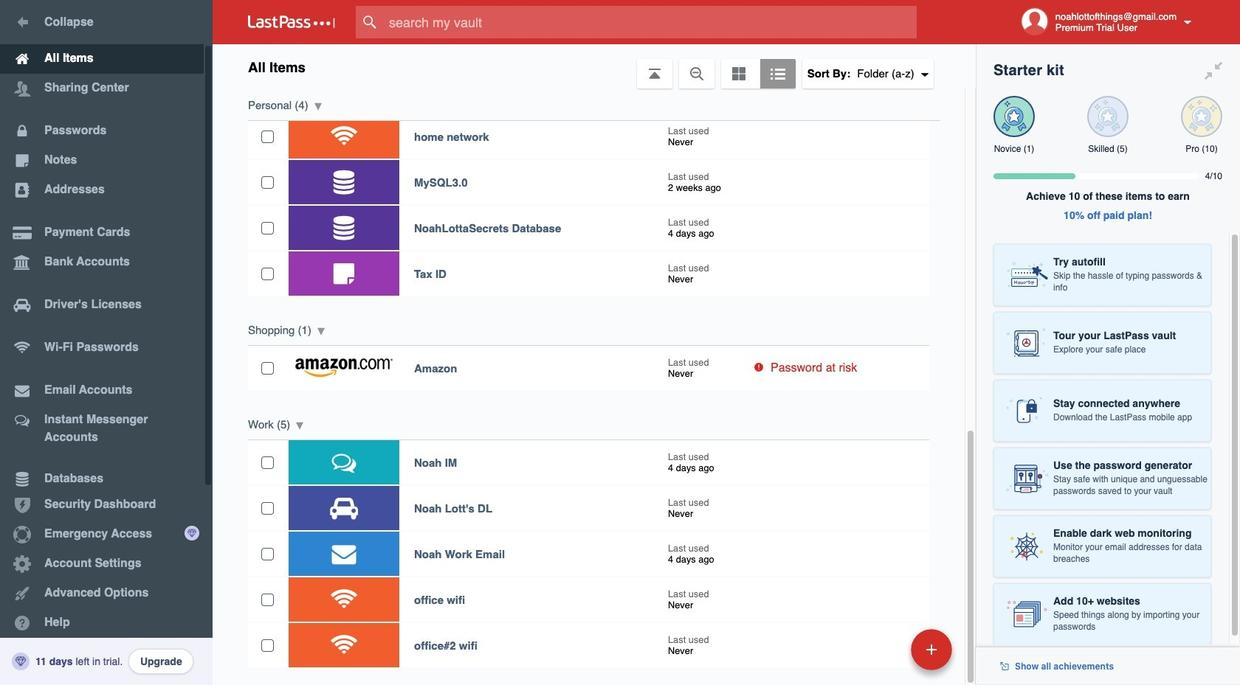 Task type: describe. For each thing, give the bounding box(es) containing it.
vault options navigation
[[213, 44, 976, 89]]

search my vault text field
[[356, 6, 946, 38]]

new item element
[[810, 629, 958, 671]]

main navigation navigation
[[0, 0, 213, 686]]

lastpass image
[[248, 16, 335, 29]]

Search search field
[[356, 6, 946, 38]]



Task type: vqa. For each thing, say whether or not it's contained in the screenshot.
dialog
no



Task type: locate. For each thing, give the bounding box(es) containing it.
new item navigation
[[810, 625, 961, 686]]



